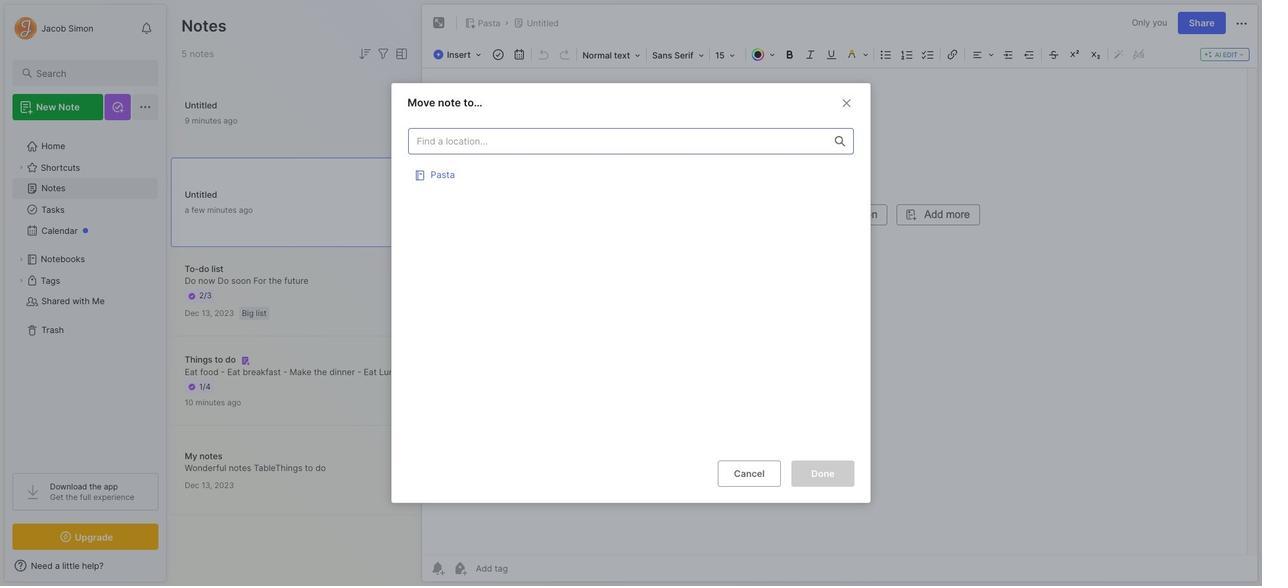 Task type: describe. For each thing, give the bounding box(es) containing it.
font family image
[[649, 46, 708, 63]]

checklist image
[[919, 45, 938, 64]]

expand tags image
[[17, 277, 25, 285]]

Search text field
[[36, 67, 147, 80]]

outdent image
[[1021, 45, 1039, 64]]

bulleted list image
[[877, 45, 896, 64]]

heading level image
[[579, 46, 645, 63]]

strikethrough image
[[1045, 45, 1064, 64]]

Find a location… text field
[[409, 130, 827, 152]]

font size image
[[712, 46, 745, 63]]

expand note image
[[431, 15, 447, 31]]

expand notebooks image
[[17, 256, 25, 264]]

indent image
[[1000, 45, 1018, 64]]

none search field inside the main element
[[36, 65, 147, 81]]

close image
[[839, 95, 855, 111]]

calendar event image
[[510, 45, 529, 64]]



Task type: locate. For each thing, give the bounding box(es) containing it.
Find a location field
[[402, 121, 861, 450]]

italic image
[[802, 45, 820, 64]]

cell
[[408, 161, 854, 187]]

add tag image
[[452, 561, 468, 577]]

insert link image
[[944, 45, 962, 64]]

insert image
[[430, 46, 488, 63]]

subscript image
[[1087, 45, 1106, 64]]

task image
[[489, 45, 508, 64]]

numbered list image
[[898, 45, 917, 64]]

tree inside the main element
[[5, 128, 166, 462]]

font color image
[[748, 45, 779, 64]]

add a reminder image
[[430, 561, 446, 577]]

main element
[[0, 0, 171, 587]]

bold image
[[781, 45, 799, 64]]

note window element
[[422, 4, 1259, 583]]

highlight image
[[843, 45, 873, 64]]

cell inside find a location field
[[408, 161, 854, 187]]

None search field
[[36, 65, 147, 81]]

tree
[[5, 128, 166, 462]]

alignment image
[[967, 45, 998, 64]]

underline image
[[823, 45, 841, 64]]

superscript image
[[1066, 45, 1085, 64]]

Note Editor text field
[[422, 68, 1258, 555]]



Task type: vqa. For each thing, say whether or not it's contained in the screenshot.
Find a location FIELD
yes



